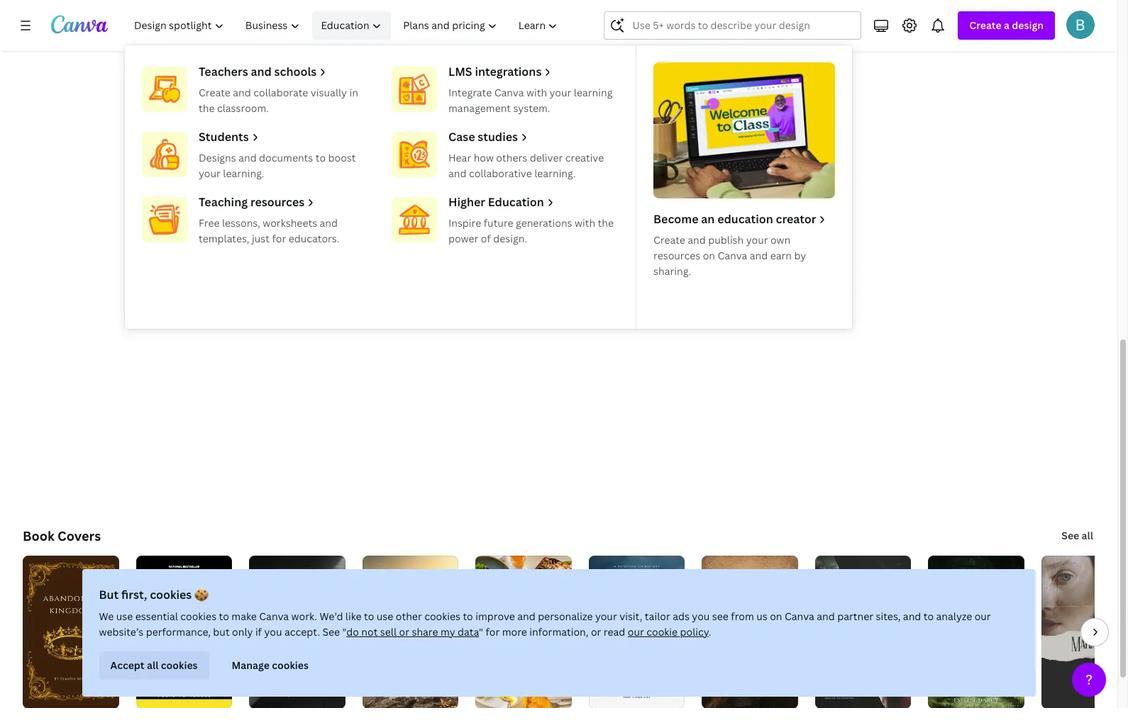 Task type: locate. For each thing, give the bounding box(es) containing it.
integrations
[[475, 64, 542, 79]]

brad klo image
[[1066, 11, 1095, 39]]

an
[[701, 211, 715, 227]]

with inside the inspire future generations with the power of design.
[[575, 216, 595, 230]]

cookies down 'performance,'
[[161, 659, 198, 673]]

1 learning. from the left
[[223, 167, 264, 180]]

1 horizontal spatial resources
[[653, 249, 701, 263]]

0 horizontal spatial on
[[703, 249, 715, 263]]

and right the sites,
[[903, 610, 921, 624]]

a
[[1004, 18, 1010, 32]]

1 horizontal spatial you
[[692, 610, 710, 624]]

from
[[731, 610, 754, 624]]

your up read
[[595, 610, 617, 624]]

1 horizontal spatial for
[[486, 626, 500, 639]]

or
[[399, 626, 409, 639], [591, 626, 601, 639]]

1 vertical spatial resources
[[653, 249, 701, 263]]

power
[[448, 232, 479, 246]]

.
[[709, 626, 711, 639]]

canva right us
[[785, 610, 814, 624]]

your inside we use essential cookies to make canva work. we'd like to use other cookies to improve and personalize your visit, tailor ads you see from us on canva and partner sites, and to analyze our website's performance, but only if you accept. see "
[[595, 610, 617, 624]]

create inside create and collaborate visually in the classroom.
[[199, 86, 231, 99]]

1 horizontal spatial the
[[598, 216, 614, 230]]

see all link
[[1060, 522, 1095, 551]]

become an education creator
[[653, 211, 816, 227]]

cookies inside 'accept all cookies' button
[[161, 659, 198, 673]]

see
[[1062, 529, 1079, 543], [322, 626, 340, 639]]

of
[[481, 232, 491, 246]]

accept all cookies button
[[99, 652, 209, 680]]

others
[[496, 151, 527, 165]]

free lessons, worksheets and templates, just for educators.
[[199, 216, 339, 246]]

1 horizontal spatial our
[[975, 610, 991, 624]]

with right generations on the top
[[575, 216, 595, 230]]

us
[[757, 610, 768, 624]]

you right the "if"
[[264, 626, 282, 639]]

or right sell
[[399, 626, 409, 639]]

canva inside "create and publish your own resources on canva and earn by sharing."
[[718, 249, 747, 263]]

2 vertical spatial create
[[653, 233, 685, 247]]

for right 'just'
[[272, 232, 286, 246]]

create
[[969, 18, 1002, 32], [199, 86, 231, 99], [653, 233, 685, 247]]

0 vertical spatial create
[[969, 18, 1002, 32]]

sell
[[380, 626, 397, 639]]

0 horizontal spatial use
[[116, 610, 133, 624]]

resources
[[250, 194, 305, 210], [653, 249, 701, 263]]

create left a
[[969, 18, 1002, 32]]

and inside hear how others deliver creative and collaborative learning.
[[448, 167, 467, 180]]

learning. up teaching resources
[[223, 167, 264, 180]]

canva down publish
[[718, 249, 747, 263]]

0 vertical spatial resources
[[250, 194, 305, 210]]

canva inside integrate canva with your learning management system.
[[494, 86, 524, 99]]

book covers
[[23, 528, 101, 545]]

accept all cookies
[[110, 659, 198, 673]]

0 horizontal spatial you
[[264, 626, 282, 639]]

use up sell
[[377, 610, 393, 624]]

1 vertical spatial you
[[264, 626, 282, 639]]

performance,
[[146, 626, 211, 639]]

canva up the "if"
[[259, 610, 289, 624]]

the up students
[[199, 101, 215, 115]]

our down visit,
[[628, 626, 644, 639]]

1 horizontal spatial education
[[488, 194, 544, 210]]

worksheets
[[263, 216, 317, 230]]

create inside "create and publish your own resources on canva and earn by sharing."
[[653, 233, 685, 247]]

1 vertical spatial for
[[486, 626, 500, 639]]

0 horizontal spatial with
[[526, 86, 547, 99]]

case
[[448, 129, 475, 145]]

0 horizontal spatial the
[[199, 101, 215, 115]]

education up in
[[321, 18, 369, 32]]

to left boost
[[316, 151, 326, 165]]

and up the do not sell or share my data " for more information, or read our cookie policy . on the bottom of the page
[[517, 610, 535, 624]]

1 vertical spatial on
[[770, 610, 782, 624]]

0 horizontal spatial for
[[272, 232, 286, 246]]

resources up 'worksheets'
[[250, 194, 305, 210]]

learning. inside hear how others deliver creative and collaborative learning.
[[534, 167, 576, 180]]

ads
[[673, 610, 690, 624]]

information,
[[530, 626, 589, 639]]

0 horizontal spatial education
[[321, 18, 369, 32]]

use up "website's"
[[116, 610, 133, 624]]

1 vertical spatial create
[[199, 86, 231, 99]]

learning.
[[223, 167, 264, 180], [534, 167, 576, 180]]

0 horizontal spatial all
[[147, 659, 159, 673]]

1 vertical spatial with
[[575, 216, 595, 230]]

all for accept
[[147, 659, 159, 673]]

1 vertical spatial all
[[147, 659, 159, 673]]

other
[[396, 610, 422, 624]]

1 horizontal spatial with
[[575, 216, 595, 230]]

schools
[[274, 64, 317, 79]]

all for see
[[1082, 529, 1093, 543]]

inspire future generations with the power of design.
[[448, 216, 614, 246]]

0 vertical spatial for
[[272, 232, 286, 246]]

and up "classroom."
[[233, 86, 251, 99]]

all inside button
[[147, 659, 159, 673]]

education
[[321, 18, 369, 32], [488, 194, 544, 210]]

0 vertical spatial all
[[1082, 529, 1093, 543]]

for
[[272, 232, 286, 246], [486, 626, 500, 639]]

with up system.
[[526, 86, 547, 99]]

None search field
[[604, 11, 862, 40]]

and
[[251, 64, 272, 79], [233, 86, 251, 99], [239, 151, 257, 165], [448, 167, 467, 180], [320, 216, 338, 230], [688, 233, 706, 247], [750, 249, 768, 263], [517, 610, 535, 624], [817, 610, 835, 624], [903, 610, 921, 624]]

0 vertical spatial on
[[703, 249, 715, 263]]

0 horizontal spatial see
[[322, 626, 340, 639]]

2 use from the left
[[377, 610, 393, 624]]

see all
[[1062, 529, 1093, 543]]

2 or from the left
[[591, 626, 601, 639]]

education inside popup button
[[321, 18, 369, 32]]

0 horizontal spatial create
[[199, 86, 231, 99]]

0 horizontal spatial or
[[399, 626, 409, 639]]

resources up sharing.
[[653, 249, 701, 263]]

and inside create and collaborate visually in the classroom.
[[233, 86, 251, 99]]

0 horizontal spatial resources
[[250, 194, 305, 210]]

1 horizontal spatial learning.
[[534, 167, 576, 180]]

0 vertical spatial with
[[526, 86, 547, 99]]

only
[[232, 626, 253, 639]]

on right us
[[770, 610, 782, 624]]

earn
[[770, 249, 792, 263]]

and left earn
[[750, 249, 768, 263]]

1 " from the left
[[342, 626, 346, 639]]

design
[[1012, 18, 1044, 32]]

create down teachers
[[199, 86, 231, 99]]

🍪
[[194, 588, 209, 603]]

templates,
[[199, 232, 249, 246]]

0 horizontal spatial our
[[628, 626, 644, 639]]

1 horizontal spatial use
[[377, 610, 393, 624]]

Search search field
[[633, 12, 833, 39]]

generations
[[516, 216, 572, 230]]

0 horizontal spatial "
[[342, 626, 346, 639]]

analyze
[[936, 610, 972, 624]]

canva down integrations
[[494, 86, 524, 99]]

1 use from the left
[[116, 610, 133, 624]]

and up educators.
[[320, 216, 338, 230]]

education menu
[[125, 45, 852, 329]]

1 vertical spatial see
[[322, 626, 340, 639]]

teaching resources
[[199, 194, 305, 210]]

the inside the inspire future generations with the power of design.
[[598, 216, 614, 230]]

education up future
[[488, 194, 544, 210]]

your left own
[[746, 233, 768, 247]]

1 vertical spatial the
[[598, 216, 614, 230]]

for down improve
[[486, 626, 500, 639]]

1 horizontal spatial on
[[770, 610, 782, 624]]

0 horizontal spatial learning.
[[223, 167, 264, 180]]

canva
[[494, 86, 524, 99], [718, 249, 747, 263], [259, 610, 289, 624], [785, 610, 814, 624]]

cookies up essential
[[150, 588, 192, 603]]

like
[[345, 610, 362, 624]]

cookies down 🍪
[[180, 610, 217, 624]]

essential
[[135, 610, 178, 624]]

but
[[213, 626, 230, 639]]

higher education
[[448, 194, 544, 210]]

and down the hear
[[448, 167, 467, 180]]

use
[[116, 610, 133, 624], [377, 610, 393, 624]]

the right generations on the top
[[598, 216, 614, 230]]

education inside 'menu'
[[488, 194, 544, 210]]

" down like
[[342, 626, 346, 639]]

0 vertical spatial you
[[692, 610, 710, 624]]

your up system.
[[550, 86, 571, 99]]

tailor
[[645, 610, 670, 624]]

website's
[[99, 626, 144, 639]]

we
[[99, 610, 114, 624]]

learning
[[574, 86, 613, 99]]

2 learning. from the left
[[534, 167, 576, 180]]

1 horizontal spatial all
[[1082, 529, 1093, 543]]

education
[[717, 211, 773, 227]]

your inside "create and publish your own resources on canva and earn by sharing."
[[746, 233, 768, 247]]

students
[[199, 129, 249, 145]]

cookies down accept.
[[272, 659, 309, 673]]

in
[[349, 86, 358, 99]]

manage cookies button
[[220, 652, 320, 680]]

1 vertical spatial our
[[628, 626, 644, 639]]

with inside integrate canva with your learning management system.
[[526, 86, 547, 99]]

the inside create and collaborate visually in the classroom.
[[199, 101, 215, 115]]

you up policy
[[692, 610, 710, 624]]

0 vertical spatial the
[[199, 101, 215, 115]]

1 horizontal spatial or
[[591, 626, 601, 639]]

create down become
[[653, 233, 685, 247]]

0 vertical spatial our
[[975, 610, 991, 624]]

1 horizontal spatial create
[[653, 233, 685, 247]]

1 horizontal spatial "
[[479, 626, 483, 639]]

your down the designs
[[199, 167, 221, 180]]

" down improve
[[479, 626, 483, 639]]

our right analyze
[[975, 610, 991, 624]]

on
[[703, 249, 715, 263], [770, 610, 782, 624]]

2 horizontal spatial create
[[969, 18, 1002, 32]]

sites,
[[876, 610, 901, 624]]

1 horizontal spatial see
[[1062, 529, 1079, 543]]

0 vertical spatial education
[[321, 18, 369, 32]]

and right the designs
[[239, 151, 257, 165]]

learning. down "deliver"
[[534, 167, 576, 180]]

1 or from the left
[[399, 626, 409, 639]]

on down publish
[[703, 249, 715, 263]]

visit,
[[620, 610, 642, 624]]

or left read
[[591, 626, 601, 639]]

integrate canva with your learning management system.
[[448, 86, 613, 115]]

1 vertical spatial education
[[488, 194, 544, 210]]



Task type: describe. For each thing, give the bounding box(es) containing it.
do
[[346, 626, 359, 639]]

collaborative
[[469, 167, 532, 180]]

my
[[441, 626, 455, 639]]

sharing.
[[653, 265, 691, 278]]

share
[[412, 626, 438, 639]]

see inside we use essential cookies to make canva work. we'd like to use other cookies to improve and personalize your visit, tailor ads you see from us on canva and partner sites, and to analyze our website's performance, but only if you accept. see "
[[322, 626, 340, 639]]

to left analyze
[[924, 610, 934, 624]]

own
[[771, 233, 791, 247]]

and down 'an'
[[688, 233, 706, 247]]

lms integrations
[[448, 64, 542, 79]]

case studies
[[448, 129, 518, 145]]

more
[[502, 626, 527, 639]]

cookies up my
[[424, 610, 460, 624]]

classroom.
[[217, 101, 269, 115]]

we'd
[[320, 610, 343, 624]]

become
[[653, 211, 699, 227]]

deliver
[[530, 151, 563, 165]]

and inside free lessons, worksheets and templates, just for educators.
[[320, 216, 338, 230]]

do not sell or share my data link
[[346, 626, 479, 639]]

and up collaborate
[[251, 64, 272, 79]]

inspire
[[448, 216, 481, 230]]

do not sell or share my data " for more information, or read our cookie policy .
[[346, 626, 711, 639]]

educators.
[[289, 232, 339, 246]]

for inside but first, cookies 🍪 dialog
[[486, 626, 500, 639]]

cookies inside manage cookies button
[[272, 659, 309, 673]]

create a design button
[[958, 11, 1055, 40]]

future
[[484, 216, 513, 230]]

to up the data
[[463, 610, 473, 624]]

your inside integrate canva with your learning management system.
[[550, 86, 571, 99]]

accept.
[[284, 626, 320, 639]]

resources inside "create and publish your own resources on canva and earn by sharing."
[[653, 249, 701, 263]]

improve
[[476, 610, 515, 624]]

lessons,
[[222, 216, 260, 230]]

create for become an education creator
[[653, 233, 685, 247]]

teachers and schools
[[199, 64, 317, 79]]

our inside we use essential cookies to make canva work. we'd like to use other cookies to improve and personalize your visit, tailor ads you see from us on canva and partner sites, and to analyze our website's performance, but only if you accept. see "
[[975, 610, 991, 624]]

personalize
[[538, 610, 593, 624]]

and inside designs and documents to boost your learning.
[[239, 151, 257, 165]]

manage
[[232, 659, 269, 673]]

create a design
[[969, 18, 1044, 32]]

read
[[604, 626, 625, 639]]

to up but
[[219, 610, 229, 624]]

top level navigation element
[[125, 11, 852, 329]]

just
[[252, 232, 270, 246]]

policy
[[680, 626, 709, 639]]

how
[[474, 151, 494, 165]]

design.
[[493, 232, 527, 246]]

hear
[[448, 151, 471, 165]]

we use essential cookies to make canva work. we'd like to use other cookies to improve and personalize your visit, tailor ads you see from us on canva and partner sites, and to analyze our website's performance, but only if you accept. see "
[[99, 610, 991, 639]]

see
[[712, 610, 729, 624]]

designs
[[199, 151, 236, 165]]

system.
[[513, 101, 550, 115]]

free
[[199, 216, 220, 230]]

create inside dropdown button
[[969, 18, 1002, 32]]

to inside designs and documents to boost your learning.
[[316, 151, 326, 165]]

boost
[[328, 151, 356, 165]]

" inside we use essential cookies to make canva work. we'd like to use other cookies to improve and personalize your visit, tailor ads you see from us on canva and partner sites, and to analyze our website's performance, but only if you accept. see "
[[342, 626, 346, 639]]

our cookie policy link
[[628, 626, 709, 639]]

to right like
[[364, 610, 374, 624]]

visually
[[311, 86, 347, 99]]

teaching
[[199, 194, 248, 210]]

but first, cookies 🍪
[[99, 588, 209, 603]]

work.
[[291, 610, 317, 624]]

your inside designs and documents to boost your learning.
[[199, 167, 221, 180]]

data
[[458, 626, 479, 639]]

designs and documents to boost your learning.
[[199, 151, 356, 180]]

hear how others deliver creative and collaborative learning.
[[448, 151, 604, 180]]

management
[[448, 101, 511, 115]]

accept
[[110, 659, 145, 673]]

2 " from the left
[[479, 626, 483, 639]]

on inside "create and publish your own resources on canva and earn by sharing."
[[703, 249, 715, 263]]

make
[[232, 610, 257, 624]]

0 vertical spatial see
[[1062, 529, 1079, 543]]

collaborate
[[253, 86, 308, 99]]

but first, cookies 🍪 dialog
[[82, 570, 1036, 697]]

creative
[[565, 151, 604, 165]]

and left partner
[[817, 610, 835, 624]]

covers
[[58, 528, 101, 545]]

for inside free lessons, worksheets and templates, just for educators.
[[272, 232, 286, 246]]

partner
[[837, 610, 874, 624]]

lms
[[448, 64, 472, 79]]

create for teachers and schools
[[199, 86, 231, 99]]

education button
[[312, 11, 391, 40]]

on inside we use essential cookies to make canva work. we'd like to use other cookies to improve and personalize your visit, tailor ads you see from us on canva and partner sites, and to analyze our website's performance, but only if you accept. see "
[[770, 610, 782, 624]]

higher
[[448, 194, 485, 210]]

documents
[[259, 151, 313, 165]]

if
[[255, 626, 262, 639]]

learning. inside designs and documents to boost your learning.
[[223, 167, 264, 180]]

create and collaborate visually in the classroom.
[[199, 86, 358, 115]]

integrate
[[448, 86, 492, 99]]

but
[[99, 588, 119, 603]]

book covers link
[[23, 528, 101, 545]]

create and publish your own resources on canva and earn by sharing.
[[653, 233, 806, 278]]



Task type: vqa. For each thing, say whether or not it's contained in the screenshot.
bottom Pro
no



